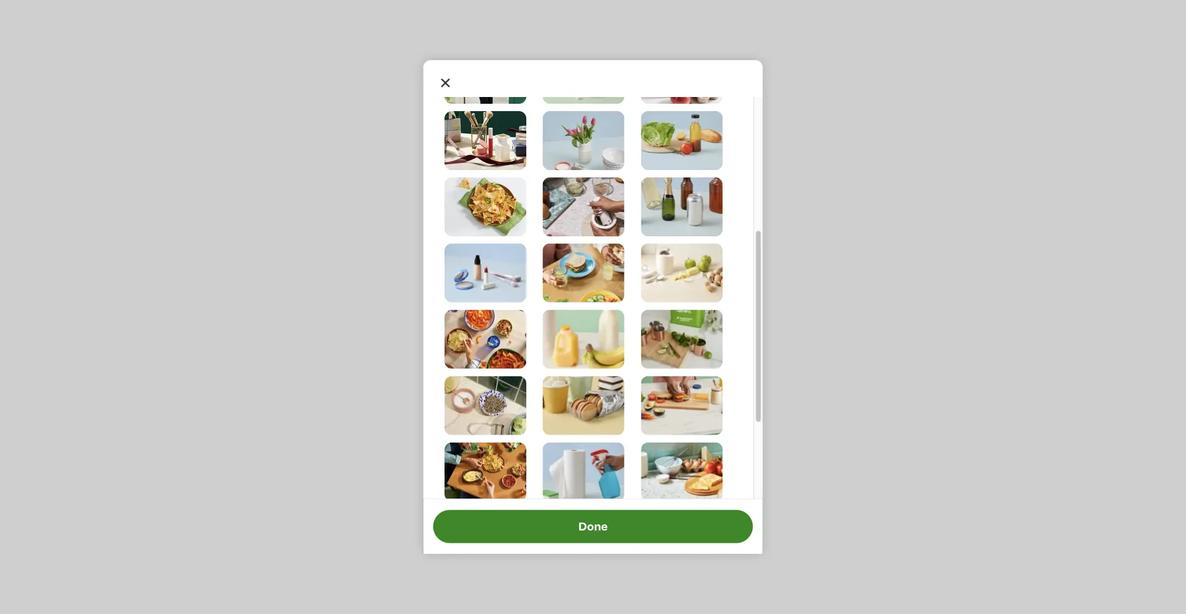 Task type: describe. For each thing, give the bounding box(es) containing it.
a water bottle, yoga block, stretch band, and ear buds. image
[[542, 509, 624, 568]]

a roll of paper towels, a person holding a spray bottle of blue cleaning solution, and a sponge. image
[[542, 443, 624, 502]]

a blue can, a silver can, an empty bottle, an empty champagne bottle, and two brown glass bottles. image
[[641, 178, 722, 237]]

a tabletop of makeup, skincare, and beauty products. image
[[444, 111, 526, 170]]

a bar of chocolate cut in half, a yellow pint of white ice cream, a green pint of white ice cream, an open pack of cookies, and a stack of ice cream sandwiches. image
[[542, 377, 624, 436]]

a table with people sitting around it with a bowl of potato chips, doritos, and cheetos. image
[[444, 310, 526, 369]]

a jar of flour, a stick of sliced butter, 3 granny smith apples, a carton of 7 eggs. image
[[641, 244, 722, 303]]

a small bottle of milk, a bowl and a whisk, a carton of 6 eggs, a bunch of tomatoes on the vine, sliced cheese, a head of lettuce, and a loaf of bread. image
[[641, 443, 722, 502]]

a head of lettuce, a half of a lemon, a bottle of sauce, a tomato, and a small baguette. image
[[641, 111, 722, 170]]

a woman sitting on a chair wearing headphones holding a drink in her hand with a small brown dog on the floor by her side. image
[[641, 509, 722, 568]]



Task type: vqa. For each thing, say whether or not it's contained in the screenshot.
Rouses Markets at right
no



Task type: locate. For each thing, give the bounding box(es) containing it.
a bulb of garlic, a bowl of salt, a bowl of pepper, a bowl of cut celery. image
[[444, 377, 526, 436]]

a person with white painted nails grinding some spices with a mortar and pestle. image
[[542, 178, 624, 237]]

a table with people sitting around it with nachos and cheese, guacamole, and mixed chips. image
[[444, 443, 526, 502]]

bowl of nachos covered in cheese. image
[[444, 178, 526, 237]]

pressed powder, foundation, lip stick, and makeup brushes. image
[[444, 244, 526, 303]]

a person preparing a sandwich on a cutting board, a bunch of carrots, a sliced avocado, a jar of mayonnaise, and a plate of potato chips. image
[[641, 377, 722, 436]]

a table with two people sitting around it eating sandwiches with 2 glasses of lemon water, and cut vegetables on a plate. image
[[542, 244, 624, 303]]

a roll of paper towels, a gallon of orange juice, a small bottle of milk, a bunch of bananas. image
[[542, 310, 624, 369]]

list_add_items dialog
[[423, 42, 763, 615]]

a marble tabletop with a wooden cutting board of cut limes, copper cups, and vodka bottles. image
[[641, 310, 722, 369]]

a small white vase of pink tulips, a stack of 3 white bowls, and a rolled napkin. image
[[542, 111, 624, 170]]

done button
[[433, 511, 753, 544]]

done
[[578, 522, 608, 532]]

an shopper setting a bag of groceries down at someone's door. image
[[444, 509, 526, 568]]



